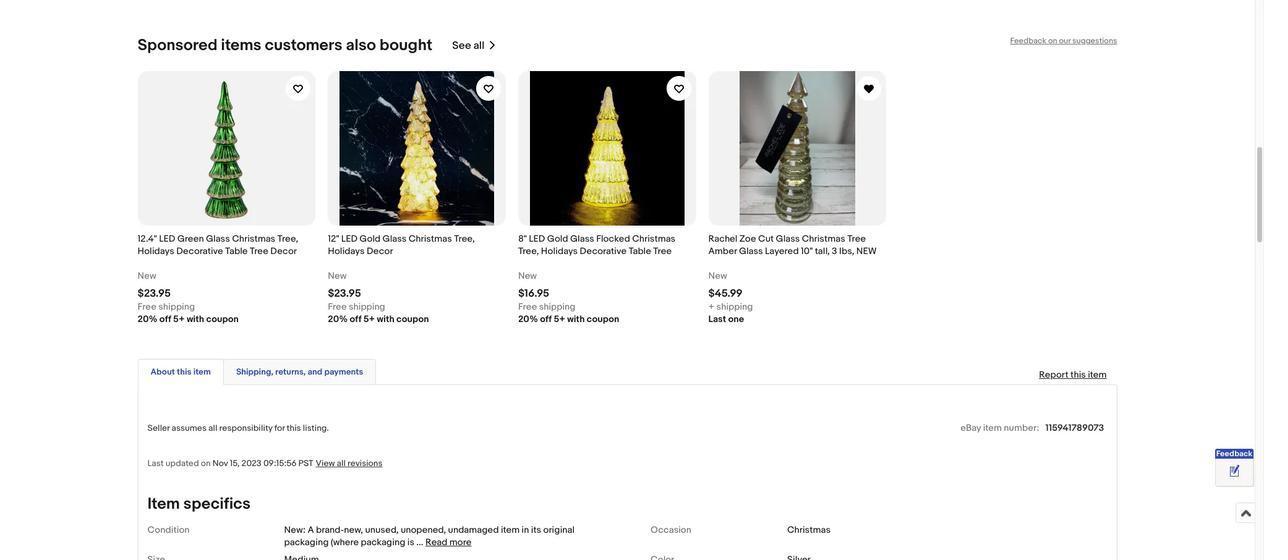 Task type: vqa. For each thing, say whether or not it's contained in the screenshot.
THE $ 1000
no



Task type: describe. For each thing, give the bounding box(es) containing it.
assumes
[[172, 423, 207, 434]]

led for 8"
[[529, 233, 545, 245]]

12" led gold glass christmas tree, holidays decor
[[328, 233, 475, 257]]

suggestions
[[1072, 36, 1117, 46]]

holidays for 12.4"
[[138, 246, 174, 257]]

report
[[1039, 369, 1069, 381]]

one
[[728, 314, 744, 325]]

holidays inside 8" led gold glass flocked christmas tree, holidays decorative table tree
[[541, 246, 578, 257]]

a
[[308, 525, 314, 536]]

item specifics
[[148, 495, 251, 514]]

read
[[425, 537, 447, 549]]

layered
[[765, 246, 799, 257]]

free for 12.4" led green glass christmas tree, holidays decorative table tree decor
[[138, 301, 156, 313]]

glass for holidays
[[570, 233, 594, 245]]

item inside about this item button
[[193, 367, 211, 377]]

glass for decor
[[383, 233, 407, 245]]

12.4" led green glass christmas tree, holidays decorative table tree decor
[[138, 233, 298, 257]]

20% for 12" led gold glass christmas tree, holidays decor
[[328, 314, 348, 325]]

0 vertical spatial on
[[1048, 36, 1057, 46]]

in
[[522, 525, 529, 536]]

items
[[221, 36, 261, 55]]

115941789073
[[1045, 423, 1104, 434]]

shipping for decorative
[[158, 301, 195, 313]]

$45.99 text field
[[708, 288, 743, 300]]

$45.99
[[708, 288, 743, 300]]

updated
[[166, 458, 199, 469]]

lbs,
[[839, 246, 854, 257]]

2 packaging from the left
[[361, 537, 405, 549]]

holidays for 12"
[[328, 246, 365, 257]]

about
[[151, 367, 175, 377]]

decor inside '12.4" led green glass christmas tree, holidays decorative table tree decor'
[[270, 246, 297, 257]]

Last one text field
[[708, 314, 744, 326]]

$23.95 for 12" led gold glass christmas tree, holidays decor
[[328, 288, 361, 300]]

new for 8" led gold glass flocked christmas tree, holidays decorative table tree
[[518, 270, 537, 282]]

about this item
[[151, 367, 211, 377]]

new: a brand-new, unused, unopened, undamaged item in its original packaging (where packaging is ...
[[284, 525, 575, 549]]

shipping for decor
[[349, 301, 385, 313]]

8" led gold glass flocked christmas tree, holidays decorative table tree
[[518, 233, 675, 257]]

5+ for decor
[[363, 314, 375, 325]]

this for report
[[1071, 369, 1086, 381]]

undamaged
[[448, 525, 499, 536]]

shipping,
[[236, 367, 273, 377]]

tree inside 8" led gold glass flocked christmas tree, holidays decorative table tree
[[653, 246, 672, 257]]

original
[[543, 525, 575, 536]]

new text field for 12" led gold glass christmas tree, holidays decor
[[328, 270, 347, 283]]

see all link
[[452, 36, 497, 55]]

rachel zoe cut glass christmas tree amber glass layered 10" tall, 3 lbs, new
[[708, 233, 877, 257]]

off for holidays
[[540, 314, 552, 325]]

tab list containing about this item
[[138, 357, 1117, 385]]

responsibility
[[219, 423, 272, 434]]

ebay
[[961, 423, 981, 434]]

green
[[177, 233, 204, 245]]

tree inside rachel zoe cut glass christmas tree amber glass layered 10" tall, 3 lbs, new
[[847, 233, 866, 245]]

report this item link
[[1033, 363, 1113, 387]]

free shipping text field for $23.95
[[328, 301, 385, 314]]

new:
[[284, 525, 306, 536]]

also
[[346, 36, 376, 55]]

free shipping text field for $16.95
[[518, 301, 575, 314]]

0 horizontal spatial last
[[148, 458, 164, 469]]

1 packaging from the left
[[284, 537, 329, 549]]

sponsored items customers also bought
[[138, 36, 433, 55]]

off for decor
[[350, 314, 361, 325]]

flocked
[[596, 233, 630, 245]]

revisions
[[348, 458, 383, 469]]

$16.95 text field
[[518, 288, 549, 300]]

cut
[[758, 233, 774, 245]]

gold for $23.95
[[360, 233, 381, 245]]

...
[[416, 537, 423, 549]]

with for decorative
[[187, 314, 204, 325]]

feedback on our suggestions link
[[1010, 36, 1117, 46]]

with for decor
[[377, 314, 394, 325]]

2 vertical spatial all
[[337, 458, 346, 469]]

coupon for decorative
[[206, 314, 239, 325]]

5+ for holidays
[[554, 314, 565, 325]]

table inside '12.4" led green glass christmas tree, holidays decorative table tree decor'
[[225, 246, 248, 257]]

view all revisions link
[[313, 458, 383, 470]]

led for 12.4"
[[159, 233, 175, 245]]

new for rachel zoe cut glass christmas tree amber glass layered 10" tall, 3 lbs, new
[[708, 270, 727, 282]]

$23.95 text field for 12" led gold glass christmas tree, holidays decor
[[328, 288, 361, 300]]

(where
[[331, 537, 359, 549]]

all inside see all link
[[474, 39, 485, 52]]

more
[[449, 537, 472, 549]]

brand-
[[316, 525, 344, 536]]

unused,
[[365, 525, 399, 536]]

tall,
[[815, 246, 830, 257]]

table inside 8" led gold glass flocked christmas tree, holidays decorative table tree
[[629, 246, 651, 257]]

2023
[[242, 458, 261, 469]]

new for 12" led gold glass christmas tree, holidays decor
[[328, 270, 347, 282]]

glass for glass
[[776, 233, 800, 245]]

christmas for 12.4" led green glass christmas tree, holidays decorative table tree decor
[[232, 233, 275, 245]]

read more button
[[425, 537, 472, 549]]

pst
[[298, 458, 313, 469]]

unopened,
[[401, 525, 446, 536]]

item right ebay
[[983, 423, 1002, 434]]

+
[[708, 301, 714, 313]]

new
[[856, 246, 877, 257]]

number:
[[1004, 423, 1039, 434]]

led for 12"
[[341, 233, 357, 245]]

new text field for 8" led gold glass flocked christmas tree, holidays decorative table tree
[[518, 270, 537, 283]]

shipping for holidays
[[539, 301, 575, 313]]

new $45.99 + shipping last one
[[708, 270, 753, 325]]

see all
[[452, 39, 485, 52]]

20% for 12.4" led green glass christmas tree, holidays decorative table tree decor
[[138, 314, 157, 325]]

christmas for rachel zoe cut glass christmas tree amber glass layered 10" tall, 3 lbs, new
[[802, 233, 845, 245]]

$23.95 for 12.4" led green glass christmas tree, holidays decorative table tree decor
[[138, 288, 171, 300]]

decorative inside 8" led gold glass flocked christmas tree, holidays decorative table tree
[[580, 246, 627, 257]]

10"
[[801, 246, 813, 257]]

our
[[1059, 36, 1071, 46]]



Task type: locate. For each thing, give the bounding box(es) containing it.
3 shipping from the left
[[539, 301, 575, 313]]

feedback for feedback
[[1216, 449, 1253, 459]]

1 horizontal spatial $23.95 text field
[[328, 288, 361, 300]]

1 horizontal spatial off
[[350, 314, 361, 325]]

1 horizontal spatial 5+
[[363, 314, 375, 325]]

specifics
[[183, 495, 251, 514]]

see
[[452, 39, 471, 52]]

this right the for
[[287, 423, 301, 434]]

decorative down the flocked
[[580, 246, 627, 257]]

shipping, returns, and payments button
[[236, 366, 363, 378]]

glass right green
[[206, 233, 230, 245]]

holidays inside '12.4" led green glass christmas tree, holidays decorative table tree decor'
[[138, 246, 174, 257]]

gold right 8"
[[547, 233, 568, 245]]

5+
[[173, 314, 185, 325], [363, 314, 375, 325], [554, 314, 565, 325]]

3 new from the left
[[518, 270, 537, 282]]

2 horizontal spatial this
[[1071, 369, 1086, 381]]

0 horizontal spatial tree,
[[277, 233, 298, 245]]

new $16.95 free shipping 20% off 5+ with coupon
[[518, 270, 619, 325]]

led inside 12" led gold glass christmas tree, holidays decor
[[341, 233, 357, 245]]

last
[[708, 314, 726, 325], [148, 458, 164, 469]]

with inside new $16.95 free shipping 20% off 5+ with coupon
[[567, 314, 585, 325]]

1 horizontal spatial free shipping text field
[[518, 301, 575, 314]]

$23.95 text field for 12.4" led green glass christmas tree, holidays decorative table tree decor
[[138, 288, 171, 300]]

bought
[[380, 36, 433, 55]]

0 horizontal spatial decor
[[270, 246, 297, 257]]

glass right 12"
[[383, 233, 407, 245]]

rachel
[[708, 233, 737, 245]]

3 free from the left
[[518, 301, 537, 313]]

last down +
[[708, 314, 726, 325]]

christmas inside rachel zoe cut glass christmas tree amber glass layered 10" tall, 3 lbs, new
[[802, 233, 845, 245]]

1 vertical spatial on
[[201, 458, 211, 469]]

christmas for 12" led gold glass christmas tree, holidays decor
[[409, 233, 452, 245]]

1 $23.95 text field from the left
[[138, 288, 171, 300]]

tree inside '12.4" led green glass christmas tree, holidays decorative table tree decor'
[[250, 246, 268, 257]]

gold right 12"
[[360, 233, 381, 245]]

tree, inside '12.4" led green glass christmas tree, holidays decorative table tree decor'
[[277, 233, 298, 245]]

packaging down a
[[284, 537, 329, 549]]

8"
[[518, 233, 527, 245]]

new $23.95 free shipping 20% off 5+ with coupon for decorative
[[138, 270, 239, 325]]

christmas inside 8" led gold glass flocked christmas tree, holidays decorative table tree
[[632, 233, 675, 245]]

2 horizontal spatial all
[[474, 39, 485, 52]]

item inside report this item link
[[1088, 369, 1107, 381]]

0 horizontal spatial new $23.95 free shipping 20% off 5+ with coupon
[[138, 270, 239, 325]]

0 horizontal spatial 5+
[[173, 314, 185, 325]]

0 vertical spatial last
[[708, 314, 726, 325]]

zoe
[[740, 233, 756, 245]]

coupon for decor
[[396, 314, 429, 325]]

3 off from the left
[[540, 314, 552, 325]]

this right 'report'
[[1071, 369, 1086, 381]]

christmas inside 12" led gold glass christmas tree, holidays decor
[[409, 233, 452, 245]]

1 horizontal spatial 20%
[[328, 314, 348, 325]]

Free shipping text field
[[138, 301, 195, 314]]

holidays inside 12" led gold glass christmas tree, holidays decor
[[328, 246, 365, 257]]

item
[[193, 367, 211, 377], [1088, 369, 1107, 381], [983, 423, 1002, 434], [501, 525, 520, 536]]

$23.95 down 12"
[[328, 288, 361, 300]]

0 horizontal spatial table
[[225, 246, 248, 257]]

nov
[[213, 458, 228, 469]]

this inside button
[[177, 367, 191, 377]]

3 20% from the left
[[518, 314, 538, 325]]

holidays down 12.4"
[[138, 246, 174, 257]]

3
[[832, 246, 837, 257]]

1 horizontal spatial 20% off 5+ with coupon text field
[[328, 314, 429, 326]]

new text field for 12.4" led green glass christmas tree, holidays decorative table tree decor
[[138, 270, 156, 283]]

new up $16.95 text box
[[518, 270, 537, 282]]

1 decor from the left
[[270, 246, 297, 257]]

0 horizontal spatial coupon
[[206, 314, 239, 325]]

20% off 5+ with coupon text field
[[518, 314, 619, 326]]

2 new text field from the left
[[328, 270, 347, 283]]

new text field up free shipping text field
[[138, 270, 156, 283]]

led inside '12.4" led green glass christmas tree, holidays decorative table tree decor'
[[159, 233, 175, 245]]

new for 12.4" led green glass christmas tree, holidays decorative table tree decor
[[138, 270, 156, 282]]

2 led from the left
[[341, 233, 357, 245]]

2 horizontal spatial holidays
[[541, 246, 578, 257]]

off up "about"
[[159, 314, 171, 325]]

off
[[159, 314, 171, 325], [350, 314, 361, 325], [540, 314, 552, 325]]

0 horizontal spatial led
[[159, 233, 175, 245]]

1 5+ from the left
[[173, 314, 185, 325]]

led inside 8" led gold glass flocked christmas tree, holidays decorative table tree
[[529, 233, 545, 245]]

1 free shipping text field from the left
[[328, 301, 385, 314]]

tree, inside 8" led gold glass flocked christmas tree, holidays decorative table tree
[[518, 246, 539, 257]]

1 horizontal spatial holidays
[[328, 246, 365, 257]]

$23.95 text field down 12"
[[328, 288, 361, 300]]

table
[[225, 246, 248, 257], [629, 246, 651, 257]]

2 with from the left
[[377, 314, 394, 325]]

view
[[316, 458, 335, 469]]

seller
[[148, 423, 170, 434]]

See all text field
[[452, 39, 485, 52]]

3 5+ from the left
[[554, 314, 565, 325]]

item left in
[[501, 525, 520, 536]]

off inside new $16.95 free shipping 20% off 5+ with coupon
[[540, 314, 552, 325]]

3 with from the left
[[567, 314, 585, 325]]

0 horizontal spatial free
[[138, 301, 156, 313]]

4 new text field from the left
[[708, 270, 727, 283]]

1 horizontal spatial all
[[337, 458, 346, 469]]

new text field down 12"
[[328, 270, 347, 283]]

feedback on our suggestions
[[1010, 36, 1117, 46]]

all right assumes
[[208, 423, 217, 434]]

1 vertical spatial all
[[208, 423, 217, 434]]

tree
[[847, 233, 866, 245], [250, 246, 268, 257], [653, 246, 672, 257]]

0 vertical spatial all
[[474, 39, 485, 52]]

0 vertical spatial feedback
[[1010, 36, 1046, 46]]

free for 8" led gold glass flocked christmas tree, holidays decorative table tree
[[518, 301, 537, 313]]

and
[[308, 367, 322, 377]]

item right 'report'
[[1088, 369, 1107, 381]]

1 decorative from the left
[[176, 246, 223, 257]]

last updated on nov 15, 2023 09:15:56 pst view all revisions
[[148, 458, 383, 469]]

20% for 8" led gold glass flocked christmas tree, holidays decorative table tree
[[518, 314, 538, 325]]

packaging down unused,
[[361, 537, 405, 549]]

1 free from the left
[[138, 301, 156, 313]]

0 horizontal spatial free shipping text field
[[328, 301, 385, 314]]

0 horizontal spatial $23.95 text field
[[138, 288, 171, 300]]

is
[[407, 537, 414, 549]]

decorative down green
[[176, 246, 223, 257]]

0 horizontal spatial holidays
[[138, 246, 174, 257]]

1 horizontal spatial on
[[1048, 36, 1057, 46]]

gold for $16.95
[[547, 233, 568, 245]]

0 horizontal spatial on
[[201, 458, 211, 469]]

2 horizontal spatial tree
[[847, 233, 866, 245]]

1 off from the left
[[159, 314, 171, 325]]

12"
[[328, 233, 339, 245]]

shipping inside new $16.95 free shipping 20% off 5+ with coupon
[[539, 301, 575, 313]]

new up $45.99
[[708, 270, 727, 282]]

0 horizontal spatial 20% off 5+ with coupon text field
[[138, 314, 239, 326]]

2 $23.95 from the left
[[328, 288, 361, 300]]

coupon
[[206, 314, 239, 325], [396, 314, 429, 325], [587, 314, 619, 325]]

glass left the flocked
[[570, 233, 594, 245]]

1 horizontal spatial tree
[[653, 246, 672, 257]]

with for holidays
[[567, 314, 585, 325]]

2 decor from the left
[[367, 246, 393, 257]]

0 horizontal spatial all
[[208, 423, 217, 434]]

20% off 5+ with coupon text field
[[138, 314, 239, 326], [328, 314, 429, 326]]

12.4"
[[138, 233, 157, 245]]

20%
[[138, 314, 157, 325], [328, 314, 348, 325], [518, 314, 538, 325]]

1 horizontal spatial feedback
[[1216, 449, 1253, 459]]

+ shipping text field
[[708, 301, 753, 314]]

1 table from the left
[[225, 246, 248, 257]]

20% off 5+ with coupon text field for decorative
[[138, 314, 239, 326]]

occasion
[[651, 525, 691, 536]]

condition
[[148, 525, 190, 536]]

3 holidays from the left
[[541, 246, 578, 257]]

$23.95
[[138, 288, 171, 300], [328, 288, 361, 300]]

new,
[[344, 525, 363, 536]]

20% inside new $16.95 free shipping 20% off 5+ with coupon
[[518, 314, 538, 325]]

1 vertical spatial feedback
[[1216, 449, 1253, 459]]

1 horizontal spatial decor
[[367, 246, 393, 257]]

tree, left 8"
[[454, 233, 475, 245]]

holidays
[[138, 246, 174, 257], [328, 246, 365, 257], [541, 246, 578, 257]]

led right 12.4"
[[159, 233, 175, 245]]

free inside new $16.95 free shipping 20% off 5+ with coupon
[[518, 301, 537, 313]]

2 20% from the left
[[328, 314, 348, 325]]

shipping for glass
[[717, 301, 753, 313]]

15,
[[230, 458, 240, 469]]

1 new text field from the left
[[138, 270, 156, 283]]

2 horizontal spatial off
[[540, 314, 552, 325]]

shipping inside new $45.99 + shipping last one
[[717, 301, 753, 313]]

1 horizontal spatial last
[[708, 314, 726, 325]]

last left 'updated'
[[148, 458, 164, 469]]

tree, for 12" led gold glass christmas tree, holidays decor
[[454, 233, 475, 245]]

item inside new: a brand-new, unused, unopened, undamaged item in its original packaging (where packaging is ...
[[501, 525, 520, 536]]

new up free shipping text field
[[138, 270, 156, 282]]

new text field for rachel zoe cut glass christmas tree amber glass layered 10" tall, 3 lbs, new
[[708, 270, 727, 283]]

2 horizontal spatial with
[[567, 314, 585, 325]]

listing.
[[303, 423, 329, 434]]

0 horizontal spatial feedback
[[1010, 36, 1046, 46]]

1 horizontal spatial led
[[341, 233, 357, 245]]

2 shipping from the left
[[349, 301, 385, 313]]

holidays up new $16.95 free shipping 20% off 5+ with coupon on the left of the page
[[541, 246, 578, 257]]

5+ for decorative
[[173, 314, 185, 325]]

2 horizontal spatial 20%
[[518, 314, 538, 325]]

coupon inside new $16.95 free shipping 20% off 5+ with coupon
[[587, 314, 619, 325]]

3 led from the left
[[529, 233, 545, 245]]

0 horizontal spatial with
[[187, 314, 204, 325]]

feedback for feedback on our suggestions
[[1010, 36, 1046, 46]]

all right the view
[[337, 458, 346, 469]]

0 horizontal spatial off
[[159, 314, 171, 325]]

2 horizontal spatial coupon
[[587, 314, 619, 325]]

amber
[[708, 246, 737, 257]]

4 new from the left
[[708, 270, 727, 282]]

1 20% off 5+ with coupon text field from the left
[[138, 314, 239, 326]]

holidays down 12"
[[328, 246, 365, 257]]

1 coupon from the left
[[206, 314, 239, 325]]

sponsored
[[138, 36, 217, 55]]

its
[[531, 525, 541, 536]]

0 horizontal spatial $23.95
[[138, 288, 171, 300]]

1 20% from the left
[[138, 314, 157, 325]]

off up payments
[[350, 314, 361, 325]]

1 with from the left
[[187, 314, 204, 325]]

1 horizontal spatial this
[[287, 423, 301, 434]]

gold inside 12" led gold glass christmas tree, holidays decor
[[360, 233, 381, 245]]

glass inside 8" led gold glass flocked christmas tree, holidays decorative table tree
[[570, 233, 594, 245]]

about this item button
[[151, 366, 211, 378]]

new
[[138, 270, 156, 282], [328, 270, 347, 282], [518, 270, 537, 282], [708, 270, 727, 282]]

1 new $23.95 free shipping 20% off 5+ with coupon from the left
[[138, 270, 239, 325]]

new inside new $45.99 + shipping last one
[[708, 270, 727, 282]]

new $23.95 free shipping 20% off 5+ with coupon for decor
[[328, 270, 429, 325]]

tree, inside 12" led gold glass christmas tree, holidays decor
[[454, 233, 475, 245]]

5+ inside new $16.95 free shipping 20% off 5+ with coupon
[[554, 314, 565, 325]]

2 off from the left
[[350, 314, 361, 325]]

shipping, returns, and payments
[[236, 367, 363, 377]]

christmas inside '12.4" led green glass christmas tree, holidays decorative table tree decor'
[[232, 233, 275, 245]]

1 horizontal spatial $23.95
[[328, 288, 361, 300]]

all right 'see'
[[474, 39, 485, 52]]

1 horizontal spatial new $23.95 free shipping 20% off 5+ with coupon
[[328, 270, 429, 325]]

christmas
[[232, 233, 275, 245], [409, 233, 452, 245], [632, 233, 675, 245], [802, 233, 845, 245], [787, 525, 831, 536]]

glass
[[206, 233, 230, 245], [383, 233, 407, 245], [570, 233, 594, 245], [776, 233, 800, 245], [739, 246, 763, 257]]

20% off 5+ with coupon text field for decor
[[328, 314, 429, 326]]

led
[[159, 233, 175, 245], [341, 233, 357, 245], [529, 233, 545, 245]]

returns,
[[275, 367, 306, 377]]

0 horizontal spatial tree
[[250, 246, 268, 257]]

1 new from the left
[[138, 270, 156, 282]]

1 led from the left
[[159, 233, 175, 245]]

all
[[474, 39, 485, 52], [208, 423, 217, 434], [337, 458, 346, 469]]

last inside new $45.99 + shipping last one
[[708, 314, 726, 325]]

item right "about"
[[193, 367, 211, 377]]

2 table from the left
[[629, 246, 651, 257]]

2 $23.95 text field from the left
[[328, 288, 361, 300]]

free
[[138, 301, 156, 313], [328, 301, 347, 313], [518, 301, 537, 313]]

on left our on the top of page
[[1048, 36, 1057, 46]]

payments
[[324, 367, 363, 377]]

this for about
[[177, 367, 191, 377]]

1 horizontal spatial coupon
[[396, 314, 429, 325]]

3 coupon from the left
[[587, 314, 619, 325]]

1 gold from the left
[[360, 233, 381, 245]]

new inside new $16.95 free shipping 20% off 5+ with coupon
[[518, 270, 537, 282]]

1 horizontal spatial free
[[328, 301, 347, 313]]

2 coupon from the left
[[396, 314, 429, 325]]

0 horizontal spatial gold
[[360, 233, 381, 245]]

0 horizontal spatial packaging
[[284, 537, 329, 549]]

tree, left 12"
[[277, 233, 298, 245]]

led right 8"
[[529, 233, 545, 245]]

1 horizontal spatial decorative
[[580, 246, 627, 257]]

1 horizontal spatial packaging
[[361, 537, 405, 549]]

0 horizontal spatial this
[[177, 367, 191, 377]]

read more
[[425, 537, 472, 549]]

09:15:56
[[263, 458, 297, 469]]

1 $23.95 from the left
[[138, 288, 171, 300]]

free for 12" led gold glass christmas tree, holidays decor
[[328, 301, 347, 313]]

$16.95
[[518, 288, 549, 300]]

new down 12"
[[328, 270, 347, 282]]

2 5+ from the left
[[363, 314, 375, 325]]

new $23.95 free shipping 20% off 5+ with coupon down green
[[138, 270, 239, 325]]

2 new $23.95 free shipping 20% off 5+ with coupon from the left
[[328, 270, 429, 325]]

2 gold from the left
[[547, 233, 568, 245]]

for
[[274, 423, 285, 434]]

1 horizontal spatial tree,
[[454, 233, 475, 245]]

4 shipping from the left
[[717, 301, 753, 313]]

item
[[148, 495, 180, 514]]

coupon for holidays
[[587, 314, 619, 325]]

gold inside 8" led gold glass flocked christmas tree, holidays decorative table tree
[[547, 233, 568, 245]]

glass for decorative
[[206, 233, 230, 245]]

2 horizontal spatial led
[[529, 233, 545, 245]]

1 horizontal spatial gold
[[547, 233, 568, 245]]

new $23.95 free shipping 20% off 5+ with coupon down 12" led gold glass christmas tree, holidays decor
[[328, 270, 429, 325]]

led right 12"
[[341, 233, 357, 245]]

this right "about"
[[177, 367, 191, 377]]

New text field
[[138, 270, 156, 283], [328, 270, 347, 283], [518, 270, 537, 283], [708, 270, 727, 283]]

tree, down 8"
[[518, 246, 539, 257]]

0 horizontal spatial decorative
[[176, 246, 223, 257]]

1 horizontal spatial table
[[629, 246, 651, 257]]

2 decorative from the left
[[580, 246, 627, 257]]

decor inside 12" led gold glass christmas tree, holidays decor
[[367, 246, 393, 257]]

1 vertical spatial last
[[148, 458, 164, 469]]

1 holidays from the left
[[138, 246, 174, 257]]

2 holidays from the left
[[328, 246, 365, 257]]

glass up layered
[[776, 233, 800, 245]]

20% down $16.95 text box
[[518, 314, 538, 325]]

on
[[1048, 36, 1057, 46], [201, 458, 211, 469]]

off for decorative
[[159, 314, 171, 325]]

Free shipping text field
[[328, 301, 385, 314], [518, 301, 575, 314]]

$23.95 up free shipping text field
[[138, 288, 171, 300]]

2 horizontal spatial tree,
[[518, 246, 539, 257]]

glass down zoe
[[739, 246, 763, 257]]

1 shipping from the left
[[158, 301, 195, 313]]

tree, for 12.4" led green glass christmas tree, holidays decorative table tree decor
[[277, 233, 298, 245]]

3 new text field from the left
[[518, 270, 537, 283]]

shipping
[[158, 301, 195, 313], [349, 301, 385, 313], [539, 301, 575, 313], [717, 301, 753, 313]]

report this item
[[1039, 369, 1107, 381]]

tree,
[[277, 233, 298, 245], [454, 233, 475, 245], [518, 246, 539, 257]]

on left nov
[[201, 458, 211, 469]]

customers
[[265, 36, 342, 55]]

off down $16.95
[[540, 314, 552, 325]]

0 horizontal spatial 20%
[[138, 314, 157, 325]]

1 horizontal spatial with
[[377, 314, 394, 325]]

2 free from the left
[[328, 301, 347, 313]]

2 new from the left
[[328, 270, 347, 282]]

glass inside 12" led gold glass christmas tree, holidays decor
[[383, 233, 407, 245]]

$23.95 text field
[[138, 288, 171, 300], [328, 288, 361, 300]]

decorative
[[176, 246, 223, 257], [580, 246, 627, 257]]

glass inside '12.4" led green glass christmas tree, holidays decorative table tree decor'
[[206, 233, 230, 245]]

new text field up $45.99
[[708, 270, 727, 283]]

20% up "about"
[[138, 314, 157, 325]]

2 free shipping text field from the left
[[518, 301, 575, 314]]

2 horizontal spatial free
[[518, 301, 537, 313]]

decorative inside '12.4" led green glass christmas tree, holidays decorative table tree decor'
[[176, 246, 223, 257]]

tab list
[[138, 357, 1117, 385]]

2 20% off 5+ with coupon text field from the left
[[328, 314, 429, 326]]

20% up payments
[[328, 314, 348, 325]]

seller assumes all responsibility for this listing.
[[148, 423, 329, 434]]

$23.95 text field up free shipping text field
[[138, 288, 171, 300]]

2 horizontal spatial 5+
[[554, 314, 565, 325]]

ebay item number: 115941789073
[[961, 423, 1104, 434]]

new text field up $16.95 text box
[[518, 270, 537, 283]]



